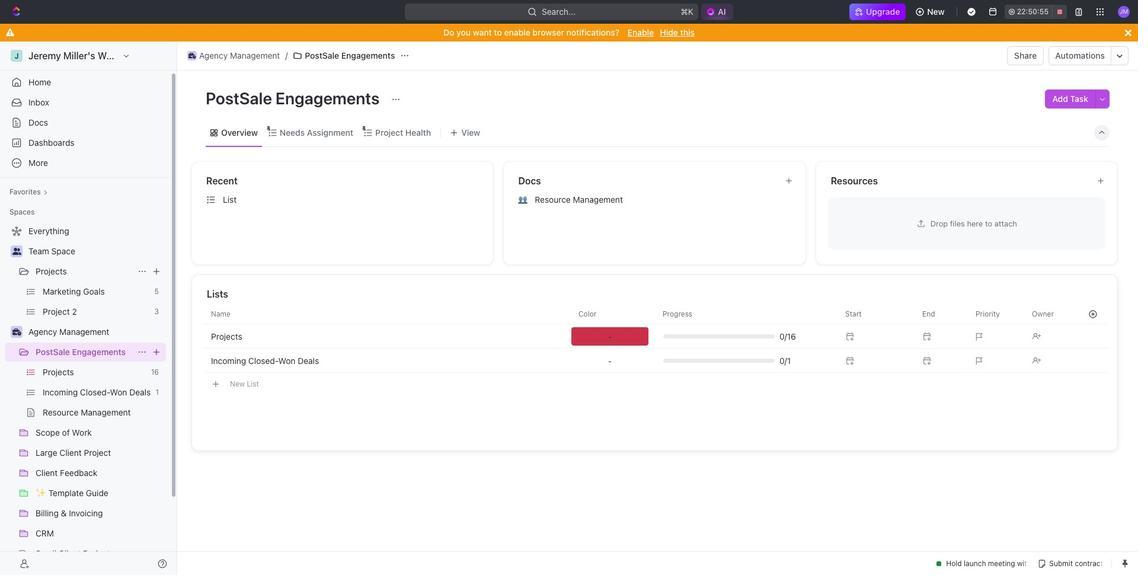 Task type: locate. For each thing, give the bounding box(es) containing it.
0 vertical spatial incoming
[[211, 356, 246, 366]]

team
[[28, 246, 49, 256]]

resource management
[[535, 195, 623, 205], [43, 407, 131, 417]]

1 vertical spatial resource management
[[43, 407, 131, 417]]

resource management right 👥
[[535, 195, 623, 205]]

share
[[1015, 50, 1037, 60]]

tree inside sidebar navigation
[[5, 222, 166, 575]]

drop files here to attach
[[931, 219, 1018, 228]]

client down large at the left
[[36, 468, 58, 478]]

list link
[[202, 190, 489, 209]]

automations
[[1056, 50, 1105, 60]]

search...
[[542, 7, 576, 17]]

1 vertical spatial won
[[110, 387, 127, 397]]

start
[[846, 309, 862, 318]]

sidebar navigation
[[0, 42, 180, 575]]

inbox
[[28, 97, 49, 107]]

want
[[473, 27, 492, 37]]

1 horizontal spatial incoming
[[211, 356, 246, 366]]

projects down crm link
[[83, 549, 114, 559]]

projects down team space
[[36, 266, 67, 276]]

upgrade link
[[850, 4, 906, 20]]

1 horizontal spatial to
[[986, 219, 993, 228]]

to right 'here' at the top of page
[[986, 219, 993, 228]]

project 2
[[43, 307, 77, 317]]

resource management up work
[[43, 407, 131, 417]]

0 horizontal spatial agency
[[28, 327, 57, 337]]

end
[[923, 309, 935, 318]]

agency right business time image
[[28, 327, 57, 337]]

projects up incoming closed-won deals 1 on the left of page
[[43, 367, 74, 377]]

0 vertical spatial engagements
[[341, 50, 395, 60]]

agency management inside "tree"
[[28, 327, 109, 337]]

0 vertical spatial docs
[[28, 117, 48, 127]]

0 horizontal spatial new
[[230, 379, 245, 388]]

0 horizontal spatial incoming closed-won deals link
[[43, 383, 151, 402]]

1 vertical spatial client
[[36, 468, 58, 478]]

priority
[[976, 309, 1000, 318]]

client feedback
[[36, 468, 97, 478]]

1 horizontal spatial deals
[[298, 356, 319, 366]]

here
[[967, 219, 983, 228]]

⌘k
[[681, 7, 694, 17]]

client for small
[[59, 549, 81, 559]]

incoming inside "tree"
[[43, 387, 78, 397]]

projects link up incoming closed-won deals 1 on the left of page
[[43, 363, 146, 382]]

color button
[[572, 305, 649, 323]]

projects for the middle the projects link
[[211, 331, 242, 341]]

agency management left /
[[199, 50, 280, 60]]

needs assignment
[[280, 127, 353, 137]]

project inside "link"
[[43, 307, 70, 317]]

project for project health
[[375, 127, 403, 137]]

/
[[285, 50, 288, 60]]

to
[[494, 27, 502, 37], [986, 219, 993, 228]]

1 vertical spatial resource
[[43, 407, 79, 417]]

agency inside "tree"
[[28, 327, 57, 337]]

16
[[151, 368, 159, 377]]

0 horizontal spatial incoming
[[43, 387, 78, 397]]

closed- inside sidebar navigation
[[80, 387, 110, 397]]

0 horizontal spatial closed-
[[80, 387, 110, 397]]

0 horizontal spatial deals
[[129, 387, 151, 397]]

project for project 2
[[43, 307, 70, 317]]

0 horizontal spatial won
[[110, 387, 127, 397]]

resource management inside sidebar navigation
[[43, 407, 131, 417]]

0 horizontal spatial to
[[494, 27, 502, 37]]

0 vertical spatial postsale
[[305, 50, 339, 60]]

0 horizontal spatial project
[[43, 307, 70, 317]]

1 vertical spatial new
[[230, 379, 245, 388]]

assignment
[[307, 127, 353, 137]]

1 vertical spatial projects link
[[204, 325, 572, 348]]

postsale down the project 2
[[36, 347, 70, 357]]

space
[[51, 246, 75, 256]]

agency management link left /
[[184, 49, 283, 63]]

&
[[61, 508, 67, 518]]

1 vertical spatial postsale engagements link
[[36, 343, 133, 362]]

0 horizontal spatial postsale engagements link
[[36, 343, 133, 362]]

0 horizontal spatial postsale
[[36, 347, 70, 357]]

postsale
[[305, 50, 339, 60], [206, 88, 272, 108], [36, 347, 70, 357]]

0 horizontal spatial resource
[[43, 407, 79, 417]]

view button
[[446, 124, 485, 141]]

projects link
[[36, 262, 133, 281], [204, 325, 572, 348], [43, 363, 146, 382]]

new down incoming closed-won deals
[[230, 379, 245, 388]]

1 horizontal spatial resource
[[535, 195, 571, 205]]

0 horizontal spatial agency management
[[28, 327, 109, 337]]

incoming up scope of work
[[43, 387, 78, 397]]

new for new
[[928, 7, 945, 17]]

postsale up the overview
[[206, 88, 272, 108]]

0 vertical spatial agency management
[[199, 50, 280, 60]]

0 vertical spatial agency
[[199, 50, 228, 60]]

agency management link down project 2 "link"
[[28, 323, 164, 342]]

user group image
[[12, 248, 21, 255]]

new list
[[230, 379, 259, 388]]

incoming closed-won deals
[[211, 356, 319, 366]]

1 vertical spatial docs
[[518, 176, 541, 186]]

projects down name
[[211, 331, 242, 341]]

deals inside "tree"
[[129, 387, 151, 397]]

closed- for incoming closed-won deals
[[248, 356, 278, 366]]

jm
[[1120, 8, 1129, 15]]

0 vertical spatial closed-
[[248, 356, 278, 366]]

crm link
[[36, 524, 164, 543]]

projects inside the small client projects link
[[83, 549, 114, 559]]

projects
[[36, 266, 67, 276], [211, 331, 242, 341], [43, 367, 74, 377], [83, 549, 114, 559]]

0 vertical spatial postsale engagements
[[305, 50, 395, 60]]

miller's
[[63, 50, 95, 61]]

view button
[[446, 119, 485, 146]]

1 horizontal spatial new
[[928, 7, 945, 17]]

client
[[60, 448, 82, 458], [36, 468, 58, 478], [59, 549, 81, 559]]

0 vertical spatial client
[[60, 448, 82, 458]]

won inside sidebar navigation
[[110, 387, 127, 397]]

this
[[680, 27, 695, 37]]

scope
[[36, 428, 60, 438]]

of
[[62, 428, 70, 438]]

tree containing everything
[[5, 222, 166, 575]]

incoming up new list
[[211, 356, 246, 366]]

closed-
[[248, 356, 278, 366], [80, 387, 110, 397]]

name button
[[204, 305, 572, 323]]

0 vertical spatial agency management link
[[184, 49, 283, 63]]

name
[[211, 309, 231, 318]]

to right want
[[494, 27, 502, 37]]

1 horizontal spatial postsale
[[206, 88, 272, 108]]

invoicing
[[69, 508, 103, 518]]

projects for the topmost the projects link
[[36, 266, 67, 276]]

won for incoming closed-won deals 1
[[110, 387, 127, 397]]

new inside button
[[928, 7, 945, 17]]

1 horizontal spatial project
[[84, 448, 111, 458]]

list inside 'button'
[[247, 379, 259, 388]]

incoming for incoming closed-won deals
[[211, 356, 246, 366]]

2 vertical spatial engagements
[[72, 347, 126, 357]]

agency management down 2
[[28, 327, 109, 337]]

dashboards
[[28, 138, 74, 148]]

task
[[1071, 94, 1089, 104]]

✨ template guide
[[36, 488, 108, 498]]

projects link down the name button
[[204, 325, 572, 348]]

agency
[[199, 50, 228, 60], [28, 327, 57, 337]]

dropdown menu image
[[572, 327, 649, 346]]

spaces
[[9, 208, 35, 216]]

postsale engagements link right /
[[290, 49, 398, 63]]

projects link up goals at the left
[[36, 262, 133, 281]]

incoming for incoming closed-won deals 1
[[43, 387, 78, 397]]

incoming closed-won deals link up "resource management" link
[[43, 383, 151, 402]]

1 vertical spatial deals
[[129, 387, 151, 397]]

1 horizontal spatial agency management
[[199, 50, 280, 60]]

end button
[[916, 305, 969, 323]]

overview link
[[219, 124, 258, 141]]

1 vertical spatial incoming
[[43, 387, 78, 397]]

0 horizontal spatial list
[[223, 195, 237, 205]]

2 vertical spatial project
[[84, 448, 111, 458]]

2 horizontal spatial project
[[375, 127, 403, 137]]

home link
[[5, 73, 166, 92]]

resource up scope of work
[[43, 407, 79, 417]]

2 vertical spatial projects link
[[43, 363, 146, 382]]

billing & invoicing link
[[36, 504, 164, 523]]

1 horizontal spatial agency management link
[[184, 49, 283, 63]]

docs up 👥
[[518, 176, 541, 186]]

0 vertical spatial deals
[[298, 356, 319, 366]]

drop
[[931, 219, 948, 228]]

client right small
[[59, 549, 81, 559]]

2 vertical spatial postsale
[[36, 347, 70, 357]]

1 horizontal spatial closed-
[[248, 356, 278, 366]]

incoming closed-won deals link down the name button
[[204, 349, 572, 372]]

lists
[[207, 289, 228, 299]]

1 horizontal spatial incoming closed-won deals link
[[204, 349, 572, 372]]

1 vertical spatial engagements
[[276, 88, 380, 108]]

projects for the bottommost the projects link
[[43, 367, 74, 377]]

client up client feedback
[[60, 448, 82, 458]]

agency right business time icon
[[199, 50, 228, 60]]

incoming closed-won deals 1
[[43, 387, 159, 397]]

1 vertical spatial agency management
[[28, 327, 109, 337]]

won
[[278, 356, 296, 366], [110, 387, 127, 397]]

0 horizontal spatial resource management
[[43, 407, 131, 417]]

docs down inbox
[[28, 117, 48, 127]]

resource management link
[[43, 403, 164, 422]]

list
[[223, 195, 237, 205], [247, 379, 259, 388]]

postsale engagements link down 2
[[36, 343, 133, 362]]

0 horizontal spatial docs
[[28, 117, 48, 127]]

project left 2
[[43, 307, 70, 317]]

list down incoming closed-won deals
[[247, 379, 259, 388]]

new right upgrade on the top of the page
[[928, 7, 945, 17]]

enable
[[504, 27, 531, 37]]

1 vertical spatial agency
[[28, 327, 57, 337]]

list down recent
[[223, 195, 237, 205]]

engagements
[[341, 50, 395, 60], [276, 88, 380, 108], [72, 347, 126, 357]]

new inside 'button'
[[230, 379, 245, 388]]

1 vertical spatial closed-
[[80, 387, 110, 397]]

team space
[[28, 246, 75, 256]]

project left the health
[[375, 127, 403, 137]]

deals
[[298, 356, 319, 366], [129, 387, 151, 397]]

1 horizontal spatial resource management
[[535, 195, 623, 205]]

more
[[28, 158, 48, 168]]

1 horizontal spatial won
[[278, 356, 296, 366]]

1 vertical spatial agency management link
[[28, 323, 164, 342]]

1 vertical spatial postsale engagements
[[206, 88, 383, 108]]

0 vertical spatial list
[[223, 195, 237, 205]]

0 vertical spatial new
[[928, 7, 945, 17]]

closed- up new list
[[248, 356, 278, 366]]

postsale right /
[[305, 50, 339, 60]]

3
[[154, 307, 159, 316]]

5
[[155, 287, 159, 296]]

resource right 👥
[[535, 195, 571, 205]]

1 horizontal spatial list
[[247, 379, 259, 388]]

marketing goals
[[43, 286, 105, 296]]

postsale engagements inside "tree"
[[36, 347, 126, 357]]

closed- up "resource management" link
[[80, 387, 110, 397]]

start button
[[838, 305, 916, 323]]

tree
[[5, 222, 166, 575]]

agency management link
[[184, 49, 283, 63], [28, 323, 164, 342]]

1 vertical spatial list
[[247, 379, 259, 388]]

add task
[[1053, 94, 1089, 104]]

project down scope of work link
[[84, 448, 111, 458]]

1 vertical spatial project
[[43, 307, 70, 317]]

0 vertical spatial resource management
[[535, 195, 623, 205]]

0 vertical spatial project
[[375, 127, 403, 137]]

2 vertical spatial postsale engagements
[[36, 347, 126, 357]]

0 vertical spatial won
[[278, 356, 296, 366]]

0 vertical spatial postsale engagements link
[[290, 49, 398, 63]]

dropdown menu image
[[608, 356, 612, 366]]

1 vertical spatial to
[[986, 219, 993, 228]]

resource
[[535, 195, 571, 205], [43, 407, 79, 417]]

0 horizontal spatial agency management link
[[28, 323, 164, 342]]

0 vertical spatial to
[[494, 27, 502, 37]]

2 vertical spatial client
[[59, 549, 81, 559]]

attach
[[995, 219, 1018, 228]]

project
[[375, 127, 403, 137], [43, 307, 70, 317], [84, 448, 111, 458]]

color
[[579, 309, 597, 318]]



Task type: describe. For each thing, give the bounding box(es) containing it.
👥
[[518, 195, 528, 204]]

more button
[[5, 154, 166, 173]]

home
[[28, 77, 51, 87]]

needs assignment link
[[277, 124, 353, 141]]

0 vertical spatial incoming closed-won deals link
[[204, 349, 572, 372]]

project health
[[375, 127, 431, 137]]

team space link
[[28, 242, 164, 261]]

do you want to enable browser notifications? enable hide this
[[444, 27, 695, 37]]

progress button
[[656, 305, 831, 323]]

0 vertical spatial projects link
[[36, 262, 133, 281]]

inbox link
[[5, 93, 166, 112]]

guide
[[86, 488, 108, 498]]

client for large
[[60, 448, 82, 458]]

billing
[[36, 508, 59, 518]]

1
[[156, 388, 159, 397]]

jm button
[[1115, 2, 1134, 21]]

work
[[72, 428, 92, 438]]

large client project link
[[36, 444, 164, 463]]

enable
[[628, 27, 654, 37]]

client feedback link
[[36, 464, 164, 483]]

1 vertical spatial incoming closed-won deals link
[[43, 383, 151, 402]]

owner
[[1032, 309, 1054, 318]]

new list button
[[204, 374, 1108, 394]]

goals
[[83, 286, 105, 296]]

files
[[950, 219, 965, 228]]

do
[[444, 27, 454, 37]]

2
[[72, 307, 77, 317]]

22:50:55
[[1017, 7, 1049, 16]]

2 horizontal spatial postsale
[[305, 50, 339, 60]]

scope of work link
[[36, 423, 164, 442]]

template
[[48, 488, 84, 498]]

you
[[457, 27, 471, 37]]

favorites button
[[5, 185, 53, 199]]

jeremy miller's workspace, , element
[[11, 50, 23, 62]]

resource inside "tree"
[[43, 407, 79, 417]]

marketing
[[43, 286, 81, 296]]

ai button
[[702, 4, 733, 20]]

view
[[461, 127, 480, 137]]

jeremy miller's workspace
[[28, 50, 147, 61]]

needs
[[280, 127, 305, 137]]

docs inside sidebar navigation
[[28, 117, 48, 127]]

small client projects
[[36, 549, 114, 559]]

deals for incoming closed-won deals
[[298, 356, 319, 366]]

to for here
[[986, 219, 993, 228]]

billing & invoicing
[[36, 508, 103, 518]]

business time image
[[188, 53, 196, 59]]

ai
[[718, 7, 726, 17]]

priority button
[[969, 305, 1025, 323]]

0/1
[[780, 356, 791, 366]]

crm
[[36, 528, 54, 538]]

project health link
[[373, 124, 431, 141]]

lists button
[[206, 287, 1104, 301]]

recent
[[206, 176, 238, 186]]

business time image
[[12, 329, 21, 336]]

resources
[[831, 176, 878, 186]]

automations button
[[1050, 47, 1111, 65]]

1 horizontal spatial postsale engagements link
[[290, 49, 398, 63]]

large client project
[[36, 448, 111, 458]]

engagements inside sidebar navigation
[[72, 347, 126, 357]]

everything
[[28, 226, 69, 236]]

1 horizontal spatial docs
[[518, 176, 541, 186]]

resources button
[[831, 174, 1088, 188]]

project 2 link
[[43, 302, 150, 321]]

won for incoming closed-won deals
[[278, 356, 296, 366]]

new button
[[911, 2, 952, 21]]

everything link
[[5, 222, 164, 241]]

0/16
[[780, 331, 796, 341]]

deals for incoming closed-won deals 1
[[129, 387, 151, 397]]

workspace
[[98, 50, 147, 61]]

1 vertical spatial postsale
[[206, 88, 272, 108]]

to for want
[[494, 27, 502, 37]]

j
[[14, 51, 19, 60]]

postsale inside sidebar navigation
[[36, 347, 70, 357]]

feedback
[[60, 468, 97, 478]]

browser
[[533, 27, 565, 37]]

add task button
[[1046, 90, 1096, 109]]

✨ template guide link
[[36, 484, 164, 503]]

share button
[[1008, 46, 1045, 65]]

1 horizontal spatial agency
[[199, 50, 228, 60]]

docs link
[[5, 113, 166, 132]]

0 vertical spatial resource
[[535, 195, 571, 205]]

closed- for incoming closed-won deals 1
[[80, 387, 110, 397]]

overview
[[221, 127, 258, 137]]

large
[[36, 448, 57, 458]]

dashboards link
[[5, 133, 166, 152]]

jeremy
[[28, 50, 61, 61]]

new for new list
[[230, 379, 245, 388]]



Task type: vqa. For each thing, say whether or not it's contained in the screenshot.


